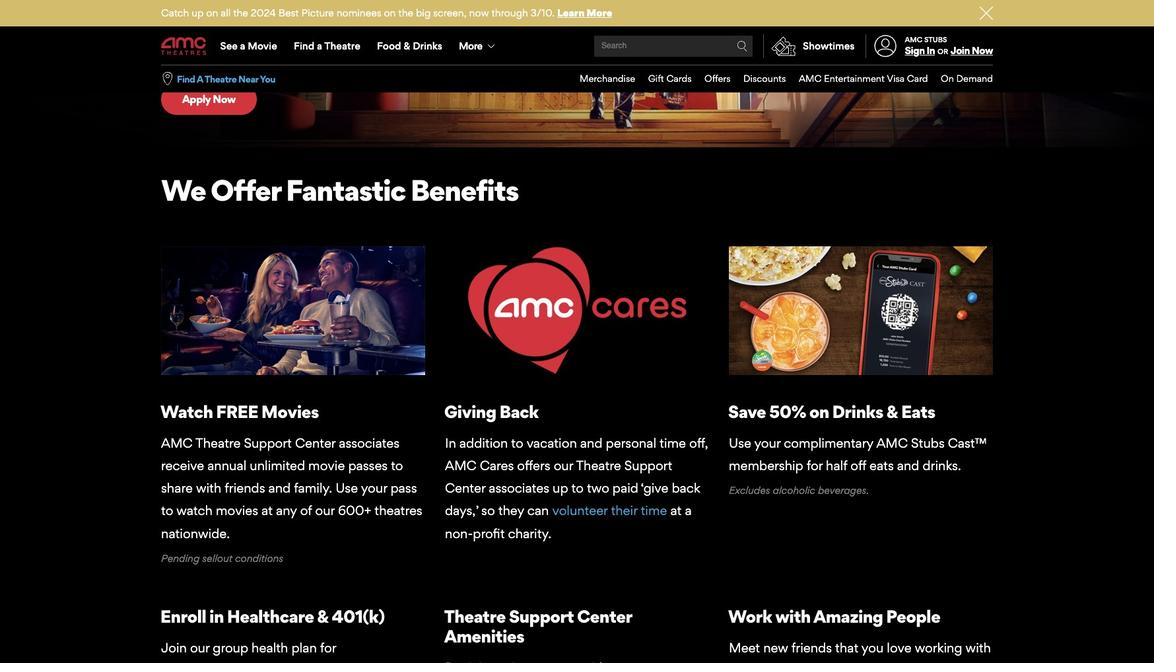 Task type: describe. For each thing, give the bounding box(es) containing it.
career
[[266, 25, 306, 42]]

associates inside in addition to vacation and personal time off, amc cares offers our theatre support center associates up to two paid 'give back days,' so they can
[[489, 480, 550, 496]]

catch up on all the 2024 best picture nominees on the big screen, now through 3/10. learn more
[[161, 7, 613, 19]]

our inside in addition to vacation and personal time off, amc cares offers our theatre support center associates up to two paid 'give back days,' so they can
[[554, 458, 573, 474]]

discounts
[[744, 73, 786, 84]]

support inside champion your career at the amc theatre support center in leawood, ks. our corporate office supports more than 600 theatres nationwide.
[[440, 25, 493, 42]]

we offer fantastic benefits
[[161, 172, 519, 208]]

at a non-profit charity.
[[445, 503, 692, 541]]

amc down showtimes link
[[799, 73, 822, 84]]

benefits
[[411, 172, 519, 208]]

user profile image
[[867, 35, 904, 57]]

find a theatre near you
[[177, 73, 276, 84]]

a for find
[[317, 40, 322, 52]]

in inside amc stubs sign in or join now
[[927, 44, 935, 57]]

off,
[[690, 435, 709, 451]]

your inside use your complimentary amc stubs cast™ membership for half off eats and drinks.
[[755, 435, 781, 451]]

enroll
[[160, 606, 206, 627]]

join inside join our group health plan for medical/dental/vision coverage, as well as
[[161, 640, 187, 656]]

0 horizontal spatial now
[[213, 93, 236, 106]]

center inside champion your career at the amc theatre support center in leawood, ks. our corporate office supports more than 600 theatres nationwide.
[[497, 25, 541, 42]]

nationwide. inside champion your career at the amc theatre support center in leawood, ks. our corporate office supports more than 600 theatres nationwide.
[[420, 50, 495, 67]]

join now button
[[951, 44, 994, 57]]

401(k)
[[332, 606, 385, 627]]

than
[[300, 50, 328, 67]]

3/10.
[[531, 7, 555, 19]]

theatre inside 'link'
[[324, 40, 361, 52]]

giving
[[444, 401, 496, 422]]

and inside meet new friends that you love working with and refer your friends, too. our tight-kni
[[729, 663, 752, 663]]

merchandise link
[[567, 65, 636, 92]]

giving back
[[444, 401, 539, 422]]

sign in button
[[905, 44, 935, 57]]

can
[[528, 503, 549, 519]]

eats
[[902, 401, 936, 422]]

card
[[908, 73, 928, 84]]

save
[[728, 401, 766, 422]]

your inside meet new friends that you love working with and refer your friends, too. our tight-kni
[[785, 663, 811, 663]]

fantastic
[[286, 172, 406, 208]]

time inside in addition to vacation and personal time off, amc cares offers our theatre support center associates up to two paid 'give back days,' so they can
[[660, 435, 686, 451]]

you
[[862, 640, 884, 656]]

2024
[[251, 7, 276, 19]]

a for see
[[240, 40, 246, 52]]

too.
[[862, 663, 885, 663]]

amc inside amc stubs sign in or join now
[[905, 35, 923, 44]]

a
[[197, 73, 203, 84]]

addition
[[460, 435, 508, 451]]

our inside join our group health plan for medical/dental/vision coverage, as well as
[[190, 640, 210, 656]]

gift cards
[[648, 73, 692, 84]]

gift cards link
[[636, 65, 692, 92]]

join our group health plan for medical/dental/vision coverage, as well as 
[[161, 640, 421, 663]]

support inside in addition to vacation and personal time off, amc cares offers our theatre support center associates up to two paid 'give back days,' so they can
[[625, 458, 673, 474]]

offers
[[517, 458, 551, 474]]

they
[[499, 503, 524, 519]]

theatre inside amc theatre support center associates receive annual unlimited movie passes to share with friends and family. use your pass to watch movies at any of our 600+ theatres nationwide.
[[196, 435, 241, 451]]

apply now
[[182, 93, 236, 106]]

paid
[[613, 480, 639, 496]]

2 horizontal spatial &
[[887, 401, 898, 422]]

pending
[[161, 552, 200, 565]]

working
[[915, 640, 963, 656]]

amc entertainment visa card link
[[786, 65, 928, 92]]

in inside in addition to vacation and personal time off, amc cares offers our theatre support center associates up to two paid 'give back days,' so they can
[[445, 435, 456, 451]]

offer
[[211, 172, 281, 208]]

for inside join our group health plan for medical/dental/vision coverage, as well as
[[320, 640, 336, 656]]

theatre inside theatre support center amenities
[[444, 606, 506, 627]]

apply now link
[[161, 84, 257, 115]]

excludes
[[729, 484, 771, 497]]

amc entertainment visa card
[[799, 73, 928, 84]]

corporate
[[679, 25, 742, 42]]

healthcare
[[227, 606, 314, 627]]

family.
[[294, 480, 332, 496]]

gift
[[648, 73, 664, 84]]

to down share
[[161, 503, 173, 519]]

showtimes image
[[764, 34, 803, 58]]

office
[[161, 50, 197, 67]]

tight-
[[914, 663, 946, 663]]

theatre inside champion your career at the amc theatre support center in leawood, ks. our corporate office supports more than 600 theatres nationwide.
[[388, 25, 436, 42]]

see a movie link
[[212, 28, 286, 65]]

watch
[[177, 503, 213, 519]]

unlimited
[[250, 458, 305, 474]]

the for amc
[[325, 25, 346, 42]]

0 horizontal spatial up
[[192, 7, 204, 19]]

find a theatre
[[294, 40, 361, 52]]

find for find a theatre
[[294, 40, 315, 52]]

learn more link
[[558, 7, 613, 19]]

1 as from the left
[[355, 663, 368, 663]]

discounts link
[[731, 65, 786, 92]]

amc inside champion your career at the amc theatre support center in leawood, ks. our corporate office supports more than 600 theatres nationwide.
[[350, 25, 384, 42]]

or
[[938, 47, 949, 56]]

50%
[[770, 401, 806, 422]]

save 50% on drinks & eats
[[728, 401, 936, 422]]

amenities
[[444, 626, 525, 647]]

movies
[[261, 401, 319, 422]]

annual
[[208, 458, 247, 474]]

back
[[500, 401, 539, 422]]

0 horizontal spatial in
[[209, 606, 224, 627]]

associates inside amc theatre support center associates receive annual unlimited movie passes to share with friends and family. use your pass to watch movies at any of our 600+ theatres nationwide.
[[339, 435, 400, 451]]

amazing
[[814, 606, 883, 627]]

excludes alcoholic beverages.
[[729, 484, 870, 497]]

demand
[[957, 73, 994, 84]]

two
[[587, 480, 610, 496]]

and inside amc theatre support center associates receive annual unlimited movie passes to share with friends and family. use your pass to watch movies at any of our 600+ theatres nationwide.
[[269, 480, 291, 496]]

friends inside amc theatre support center associates receive annual unlimited movie passes to share with friends and family. use your pass to watch movies at any of our 600+ theatres nationwide.
[[225, 480, 265, 496]]

sign
[[905, 44, 925, 57]]

near
[[238, 73, 258, 84]]

at inside amc theatre support center associates receive annual unlimited movie passes to share with friends and family. use your pass to watch movies at any of our 600+ theatres nationwide.
[[262, 503, 273, 519]]

more button
[[451, 28, 506, 65]]

volunteer their time link
[[553, 503, 667, 519]]

of
[[300, 503, 312, 519]]

sellout
[[202, 552, 233, 565]]

on for catch
[[206, 7, 218, 19]]

2 as from the left
[[398, 663, 411, 663]]

at inside champion your career at the amc theatre support center in leawood, ks. our corporate office supports more than 600 theatres nationwide.
[[310, 25, 322, 42]]

for inside use your complimentary amc stubs cast™ membership for half off eats and drinks.
[[807, 458, 823, 474]]

& inside menu
[[404, 40, 411, 52]]

nominees
[[337, 7, 382, 19]]

their
[[611, 503, 638, 519]]

showtimes
[[803, 40, 855, 52]]

beverages.
[[818, 484, 870, 497]]

watch
[[160, 401, 213, 422]]

personal
[[606, 435, 657, 451]]



Task type: locate. For each thing, give the bounding box(es) containing it.
work
[[728, 606, 772, 627]]

stubs up drinks.
[[912, 435, 945, 451]]

the right all
[[233, 7, 248, 19]]

sign in or join amc stubs element
[[866, 28, 994, 65]]

nationwide. down the screen,
[[420, 50, 495, 67]]

ks.
[[627, 25, 647, 42]]

0 vertical spatial theatres
[[365, 50, 416, 67]]

merchandise
[[580, 73, 636, 84]]

0 horizontal spatial &
[[317, 606, 329, 627]]

picture
[[302, 7, 334, 19]]

conditions
[[235, 552, 283, 565]]

0 vertical spatial in
[[544, 25, 556, 42]]

0 horizontal spatial on
[[206, 7, 218, 19]]

0 horizontal spatial for
[[320, 640, 336, 656]]

1 vertical spatial &
[[887, 401, 898, 422]]

a inside 'link'
[[317, 40, 322, 52]]

2 vertical spatial with
[[966, 640, 992, 656]]

0 vertical spatial more
[[587, 7, 613, 19]]

0 vertical spatial join
[[951, 44, 970, 57]]

friends up movies
[[225, 480, 265, 496]]

offers link
[[692, 65, 731, 92]]

0 horizontal spatial use
[[336, 480, 358, 496]]

0 horizontal spatial join
[[161, 640, 187, 656]]

1 horizontal spatial a
[[317, 40, 322, 52]]

a right see
[[240, 40, 246, 52]]

1 horizontal spatial &
[[404, 40, 411, 52]]

in left addition
[[445, 435, 456, 451]]

support down now
[[440, 25, 493, 42]]

0 vertical spatial menu
[[161, 28, 994, 65]]

now up "demand"
[[972, 44, 994, 57]]

with right working
[[966, 640, 992, 656]]

1 horizontal spatial our
[[888, 663, 910, 663]]

now
[[469, 7, 489, 19]]

friends
[[225, 480, 265, 496], [792, 640, 832, 656]]

and right eats
[[898, 458, 920, 474]]

stubs inside amc stubs sign in or join now
[[925, 35, 948, 44]]

on demand
[[941, 73, 994, 84]]

love
[[887, 640, 912, 656]]

friends inside meet new friends that you love working with and refer your friends, too. our tight-kni
[[792, 640, 832, 656]]

showtimes link
[[764, 34, 855, 58]]

1 horizontal spatial associates
[[489, 480, 550, 496]]

theatres right 600
[[365, 50, 416, 67]]

nationwide.
[[420, 50, 495, 67], [161, 526, 230, 541]]

0 vertical spatial find
[[294, 40, 315, 52]]

the for 2024
[[233, 7, 248, 19]]

1 horizontal spatial for
[[807, 458, 823, 474]]

search the AMC website text field
[[600, 41, 737, 51]]

1 vertical spatial menu
[[567, 65, 994, 92]]

1 horizontal spatial now
[[972, 44, 994, 57]]

amc down "nominees" on the top of the page
[[350, 25, 384, 42]]

with up the new
[[776, 606, 811, 627]]

1 horizontal spatial our
[[315, 503, 335, 519]]

as right "well"
[[398, 663, 411, 663]]

0 vertical spatial nationwide.
[[420, 50, 495, 67]]

theatres down pass
[[375, 503, 423, 519]]

1 vertical spatial time
[[641, 503, 667, 519]]

in inside champion your career at the amc theatre support center in leawood, ks. our corporate office supports more than 600 theatres nationwide.
[[544, 25, 556, 42]]

1 horizontal spatial up
[[553, 480, 568, 496]]

amc stubs sign in or join now
[[905, 35, 994, 57]]

1 vertical spatial for
[[320, 640, 336, 656]]

1 horizontal spatial at
[[310, 25, 322, 42]]

our inside meet new friends that you love working with and refer your friends, too. our tight-kni
[[888, 663, 910, 663]]

and down the unlimited
[[269, 480, 291, 496]]

your inside amc theatre support center associates receive annual unlimited movie passes to share with friends and family. use your pass to watch movies at any of our 600+ theatres nationwide.
[[361, 480, 387, 496]]

menu down showtimes image
[[567, 65, 994, 92]]

0 horizontal spatial a
[[240, 40, 246, 52]]

join right or
[[951, 44, 970, 57]]

find inside 'link'
[[294, 40, 315, 52]]

& left eats
[[887, 401, 898, 422]]

best
[[279, 7, 299, 19]]

menu containing more
[[161, 28, 994, 65]]

theatre inside "button"
[[205, 73, 237, 84]]

theatre inside in addition to vacation and personal time off, amc cares offers our theatre support center associates up to two paid 'give back days,' so they can
[[576, 458, 621, 474]]

support inside amc theatre support center associates receive annual unlimited movie passes to share with friends and family. use your pass to watch movies at any of our 600+ theatres nationwide.
[[244, 435, 292, 451]]

to up pass
[[391, 458, 403, 474]]

we
[[161, 172, 206, 208]]

1 vertical spatial friends
[[792, 640, 832, 656]]

our inside champion your career at the amc theatre support center in leawood, ks. our corporate office supports more than 600 theatres nationwide.
[[650, 25, 675, 42]]

amc inside use your complimentary amc stubs cast™ membership for half off eats and drinks.
[[877, 435, 908, 451]]

1 vertical spatial up
[[553, 480, 568, 496]]

&
[[404, 40, 411, 52], [887, 401, 898, 422], [317, 606, 329, 627]]

amc theatre support center associates receive annual unlimited movie passes to share with friends and family. use your pass to watch movies at any of our 600+ theatres nationwide.
[[161, 435, 423, 541]]

up up volunteer
[[553, 480, 568, 496]]

on demand link
[[928, 65, 994, 92]]

at down picture
[[310, 25, 322, 42]]

our down love
[[888, 663, 910, 663]]

the inside champion your career at the amc theatre support center in leawood, ks. our corporate office supports more than 600 theatres nationwide.
[[325, 25, 346, 42]]

a inside at a non-profit charity.
[[685, 503, 692, 519]]

big
[[416, 7, 431, 19]]

time down 'give at bottom right
[[641, 503, 667, 519]]

theatre support center amenities
[[444, 606, 632, 647]]

friends,
[[814, 663, 858, 663]]

up up champion
[[192, 7, 204, 19]]

center inside in addition to vacation and personal time off, amc cares offers our theatre support center associates up to two paid 'give back days,' so they can
[[445, 480, 486, 496]]

on right 50%
[[810, 401, 829, 422]]

1 horizontal spatial more
[[587, 7, 613, 19]]

0 horizontal spatial our
[[650, 25, 675, 42]]

1 horizontal spatial with
[[776, 606, 811, 627]]

0 horizontal spatial the
[[233, 7, 248, 19]]

0 vertical spatial drinks
[[413, 40, 442, 52]]

half
[[826, 458, 848, 474]]

back
[[672, 480, 701, 496]]

0 horizontal spatial friends
[[225, 480, 265, 496]]

1 horizontal spatial nationwide.
[[420, 50, 495, 67]]

with up watch
[[196, 480, 221, 496]]

0 vertical spatial stubs
[[925, 35, 948, 44]]

plan
[[292, 640, 317, 656]]

any
[[276, 503, 297, 519]]

as left "well"
[[355, 663, 368, 663]]

stubs inside use your complimentary amc stubs cast™ membership for half off eats and drinks.
[[912, 435, 945, 451]]

with inside meet new friends that you love working with and refer your friends, too. our tight-kni
[[966, 640, 992, 656]]

0 horizontal spatial at
[[262, 503, 273, 519]]

2 horizontal spatial on
[[810, 401, 829, 422]]

friends up friends,
[[792, 640, 832, 656]]

more inside button
[[459, 40, 483, 52]]

food & drinks
[[377, 40, 442, 52]]

& left 401(k)
[[317, 606, 329, 627]]

1 vertical spatial theatres
[[375, 503, 423, 519]]

and down meet
[[729, 663, 752, 663]]

the down picture
[[325, 25, 346, 42]]

and inside in addition to vacation and personal time off, amc cares offers our theatre support center associates up to two paid 'give back days,' so they can
[[581, 435, 603, 451]]

use inside use your complimentary amc stubs cast™ membership for half off eats and drinks.
[[729, 435, 752, 451]]

time
[[660, 435, 686, 451], [641, 503, 667, 519]]

movie
[[248, 40, 277, 52]]

on right "nominees" on the top of the page
[[384, 7, 396, 19]]

1 vertical spatial nationwide.
[[161, 526, 230, 541]]

1 horizontal spatial find
[[294, 40, 315, 52]]

and inside use your complimentary amc stubs cast™ membership for half off eats and drinks.
[[898, 458, 920, 474]]

on
[[941, 73, 954, 84]]

0 horizontal spatial find
[[177, 73, 195, 84]]

1 vertical spatial our
[[315, 503, 335, 519]]

supports
[[201, 50, 258, 67]]

theatres inside champion your career at the amc theatre support center in leawood, ks. our corporate office supports more than 600 theatres nationwide.
[[365, 50, 416, 67]]

with
[[196, 480, 221, 496], [776, 606, 811, 627], [966, 640, 992, 656]]

2 horizontal spatial with
[[966, 640, 992, 656]]

drinks down big
[[413, 40, 442, 52]]

center inside theatre support center amenities
[[577, 606, 632, 627]]

associates up 'they'
[[489, 480, 550, 496]]

1 vertical spatial with
[[776, 606, 811, 627]]

0 vertical spatial our
[[650, 25, 675, 42]]

passes
[[348, 458, 388, 474]]

nationwide. down watch
[[161, 526, 230, 541]]

0 vertical spatial up
[[192, 7, 204, 19]]

screen,
[[433, 7, 467, 19]]

1 vertical spatial find
[[177, 73, 195, 84]]

our inside amc theatre support center associates receive annual unlimited movie passes to share with friends and family. use your pass to watch movies at any of our 600+ theatres nationwide.
[[315, 503, 335, 519]]

to left 'two'
[[572, 480, 584, 496]]

2 vertical spatial &
[[317, 606, 329, 627]]

drinks
[[413, 40, 442, 52], [833, 401, 884, 422]]

1 horizontal spatial in
[[927, 44, 935, 57]]

and right vacation
[[581, 435, 603, 451]]

menu down learn
[[161, 28, 994, 65]]

for left half
[[807, 458, 823, 474]]

your up membership
[[755, 435, 781, 451]]

off
[[851, 458, 867, 474]]

1 horizontal spatial drinks
[[833, 401, 884, 422]]

0 vertical spatial &
[[404, 40, 411, 52]]

drinks up use your complimentary amc stubs cast™ membership for half off eats and drinks.
[[833, 401, 884, 422]]

0 vertical spatial time
[[660, 435, 686, 451]]

1 horizontal spatial join
[[951, 44, 970, 57]]

'give
[[641, 480, 669, 496]]

1 horizontal spatial in
[[544, 25, 556, 42]]

at inside at a non-profit charity.
[[671, 503, 682, 519]]

now inside amc stubs sign in or join now
[[972, 44, 994, 57]]

0 horizontal spatial our
[[190, 640, 210, 656]]

stubs
[[925, 35, 948, 44], [912, 435, 945, 451]]

to up 'offers'
[[512, 435, 524, 451]]

your
[[233, 25, 262, 42], [755, 435, 781, 451], [361, 480, 387, 496], [785, 663, 811, 663]]

receive
[[161, 458, 204, 474]]

a for at
[[685, 503, 692, 519]]

your down passes
[[361, 480, 387, 496]]

use inside amc theatre support center associates receive annual unlimited movie passes to share with friends and family. use your pass to watch movies at any of our 600+ theatres nationwide.
[[336, 480, 358, 496]]

theatres inside amc theatre support center associates receive annual unlimited movie passes to share with friends and family. use your pass to watch movies at any of our 600+ theatres nationwide.
[[375, 503, 423, 519]]

meet
[[729, 640, 760, 656]]

our up the medical/dental/vision
[[190, 640, 210, 656]]

use up the '600+'
[[336, 480, 358, 496]]

2 vertical spatial our
[[190, 640, 210, 656]]

0 vertical spatial for
[[807, 458, 823, 474]]

stubs up or
[[925, 35, 948, 44]]

a left 600
[[317, 40, 322, 52]]

cookie consent banner dialog
[[0, 628, 1155, 663]]

volunteer
[[553, 503, 608, 519]]

up inside in addition to vacation and personal time off, amc cares offers our theatre support center associates up to two paid 'give back days,' so they can
[[553, 480, 568, 496]]

health
[[252, 640, 288, 656]]

0 horizontal spatial as
[[355, 663, 368, 663]]

1 vertical spatial in
[[445, 435, 456, 451]]

1 horizontal spatial on
[[384, 7, 396, 19]]

time left off,
[[660, 435, 686, 451]]

non-
[[445, 526, 473, 541]]

use down 'save'
[[729, 435, 752, 451]]

0 vertical spatial associates
[[339, 435, 400, 451]]

join
[[951, 44, 970, 57], [161, 640, 187, 656]]

watch free movies
[[160, 401, 319, 422]]

1 vertical spatial more
[[459, 40, 483, 52]]

0 horizontal spatial associates
[[339, 435, 400, 451]]

center up days,'
[[445, 480, 486, 496]]

amc up receive
[[161, 435, 193, 451]]

0 vertical spatial friends
[[225, 480, 265, 496]]

work with amazing people
[[728, 606, 941, 627]]

1 vertical spatial stubs
[[912, 435, 945, 451]]

cast™
[[948, 435, 987, 451]]

in down 3/10.
[[544, 25, 556, 42]]

new
[[764, 640, 789, 656]]

more up leawood,
[[587, 7, 613, 19]]

more
[[262, 50, 296, 67]]

0 horizontal spatial nationwide.
[[161, 526, 230, 541]]

find a theatre link
[[286, 28, 369, 65]]

0 vertical spatial with
[[196, 480, 221, 496]]

support up cookie consent banner dialog
[[509, 606, 574, 627]]

now down find a theatre near you "button"
[[213, 93, 236, 106]]

you
[[260, 73, 276, 84]]

1 vertical spatial our
[[888, 663, 910, 663]]

2 horizontal spatial our
[[554, 458, 573, 474]]

center up movie
[[295, 435, 336, 451]]

your down the new
[[785, 663, 811, 663]]

join down enroll
[[161, 640, 187, 656]]

0 horizontal spatial drinks
[[413, 40, 442, 52]]

& right food
[[404, 40, 411, 52]]

amc inside in addition to vacation and personal time off, amc cares offers our theatre support center associates up to two paid 'give back days,' so they can
[[445, 458, 477, 474]]

menu
[[161, 28, 994, 65], [567, 65, 994, 92]]

0 vertical spatial our
[[554, 458, 573, 474]]

with inside amc theatre support center associates receive annual unlimited movie passes to share with friends and family. use your pass to watch movies at any of our 600+ theatres nationwide.
[[196, 480, 221, 496]]

the left big
[[399, 7, 414, 19]]

as
[[355, 663, 368, 663], [398, 663, 411, 663]]

amc logo image
[[161, 37, 207, 55], [161, 37, 207, 55]]

1 vertical spatial join
[[161, 640, 187, 656]]

1 vertical spatial use
[[336, 480, 358, 496]]

well
[[371, 663, 395, 663]]

apply
[[182, 93, 211, 106]]

1 horizontal spatial use
[[729, 435, 752, 451]]

eats
[[870, 458, 894, 474]]

0 horizontal spatial with
[[196, 480, 221, 496]]

cards
[[667, 73, 692, 84]]

support up 'give at bottom right
[[625, 458, 673, 474]]

at down back
[[671, 503, 682, 519]]

1 vertical spatial now
[[213, 93, 236, 106]]

amc down addition
[[445, 458, 477, 474]]

2 horizontal spatial the
[[399, 7, 414, 19]]

your down 2024
[[233, 25, 262, 42]]

1 vertical spatial drinks
[[833, 401, 884, 422]]

coverage,
[[293, 663, 352, 663]]

support up the unlimited
[[244, 435, 292, 451]]

in left or
[[927, 44, 935, 57]]

center inside amc theatre support center associates receive annual unlimited movie passes to share with friends and family. use your pass to watch movies at any of our 600+ theatres nationwide.
[[295, 435, 336, 451]]

find for find a theatre near you
[[177, 73, 195, 84]]

600+
[[338, 503, 371, 519]]

so
[[482, 503, 495, 519]]

support inside theatre support center amenities
[[509, 606, 574, 627]]

find inside "button"
[[177, 73, 195, 84]]

0 horizontal spatial in
[[445, 435, 456, 451]]

our right of
[[315, 503, 335, 519]]

in right enroll
[[209, 606, 224, 627]]

menu containing merchandise
[[567, 65, 994, 92]]

free
[[216, 401, 258, 422]]

find
[[294, 40, 315, 52], [177, 73, 195, 84]]

food & drinks link
[[369, 28, 451, 65]]

0 vertical spatial in
[[927, 44, 935, 57]]

2 horizontal spatial at
[[671, 503, 682, 519]]

medical/dental/vision
[[161, 663, 290, 663]]

600
[[332, 50, 361, 67]]

movies
[[216, 503, 258, 519]]

find a theatre near you button
[[177, 72, 276, 85]]

jobs for movie people image
[[159, 0, 556, 14]]

more down now
[[459, 40, 483, 52]]

amc inside amc theatre support center associates receive annual unlimited movie passes to share with friends and family. use your pass to watch movies at any of our 600+ theatres nationwide.
[[161, 435, 193, 451]]

0 vertical spatial now
[[972, 44, 994, 57]]

on for save
[[810, 401, 829, 422]]

people
[[887, 606, 941, 627]]

1 horizontal spatial the
[[325, 25, 346, 42]]

enroll in healthcare & 401(k)
[[160, 606, 385, 627]]

amc up sign
[[905, 35, 923, 44]]

join inside amc stubs sign in or join now
[[951, 44, 970, 57]]

amc up eats
[[877, 435, 908, 451]]

on
[[206, 7, 218, 19], [384, 7, 396, 19], [810, 401, 829, 422]]

through
[[492, 7, 528, 19]]

days,'
[[445, 503, 478, 519]]

associates up passes
[[339, 435, 400, 451]]

your inside champion your career at the amc theatre support center in leawood, ks. our corporate office supports more than 600 theatres nationwide.
[[233, 25, 262, 42]]

our right the ks.
[[650, 25, 675, 42]]

1 vertical spatial in
[[209, 606, 224, 627]]

visa
[[887, 73, 905, 84]]

our down vacation
[[554, 458, 573, 474]]

1 horizontal spatial friends
[[792, 640, 832, 656]]

1 vertical spatial associates
[[489, 480, 550, 496]]

drinks inside menu
[[413, 40, 442, 52]]

center up cookie consent banner dialog
[[577, 606, 632, 627]]

pending sellout conditions
[[161, 552, 283, 565]]

learn
[[558, 7, 585, 19]]

submit search icon image
[[737, 41, 748, 52]]

at left any
[[262, 503, 273, 519]]

on left all
[[206, 7, 218, 19]]

0 vertical spatial use
[[729, 435, 752, 451]]

nationwide. inside amc theatre support center associates receive annual unlimited movie passes to share with friends and family. use your pass to watch movies at any of our 600+ theatres nationwide.
[[161, 526, 230, 541]]

center
[[497, 25, 541, 42], [295, 435, 336, 451], [445, 480, 486, 496], [577, 606, 632, 627]]

a down back
[[685, 503, 692, 519]]

1 horizontal spatial as
[[398, 663, 411, 663]]

2 horizontal spatial a
[[685, 503, 692, 519]]

use
[[729, 435, 752, 451], [336, 480, 358, 496]]

center down through
[[497, 25, 541, 42]]

0 horizontal spatial more
[[459, 40, 483, 52]]

leawood,
[[560, 25, 623, 42]]

champion your career at the amc theatre support center in leawood, ks. our corporate office supports more than 600 theatres nationwide.
[[161, 25, 742, 67]]

for up the coverage,
[[320, 640, 336, 656]]



Task type: vqa. For each thing, say whether or not it's contained in the screenshot.
with within AMC Theatre Support Center associates receive annual unlimited movie passes to share with friends and family. Use your pass to watch movies at any of our 600+ theatres nationwide.
yes



